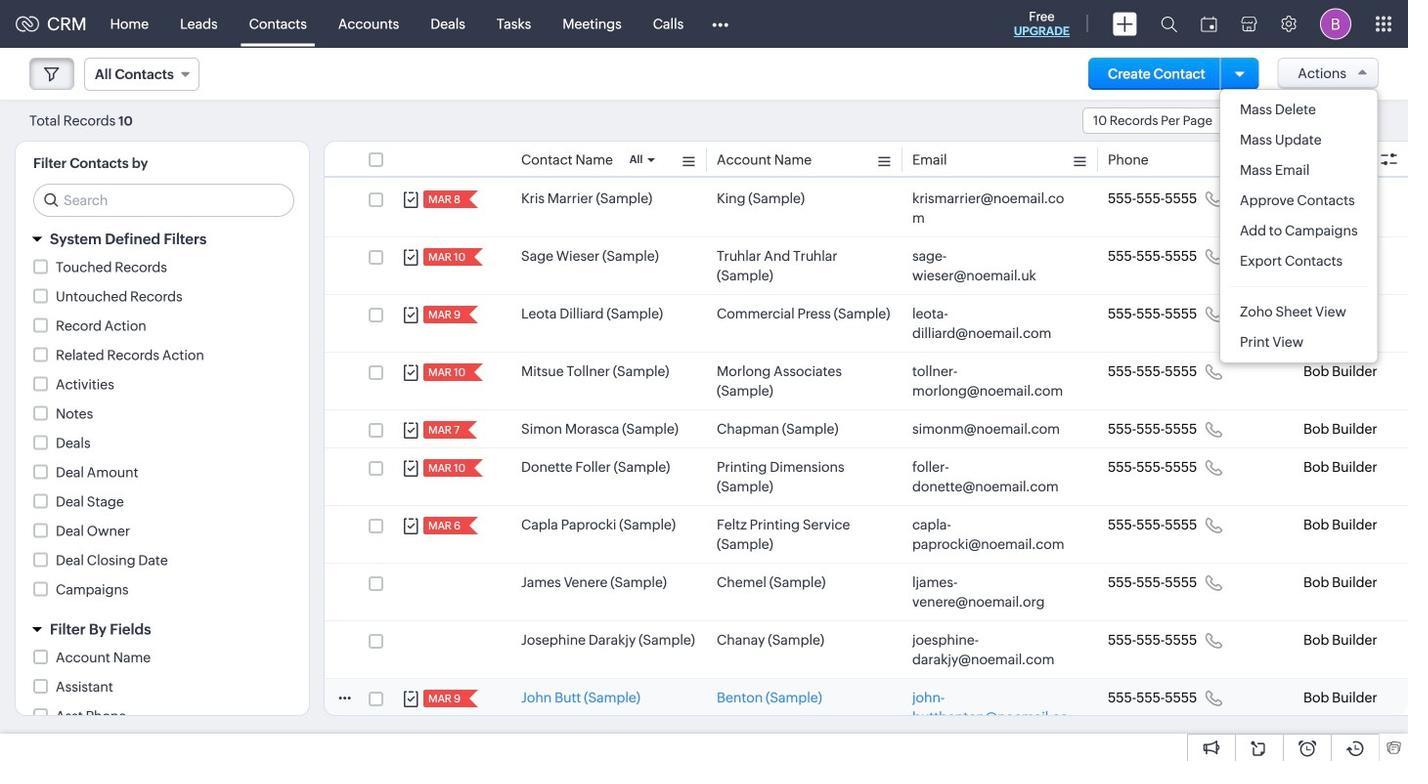 Task type: describe. For each thing, give the bounding box(es) containing it.
calendar image
[[1201, 16, 1218, 32]]

Other Modules field
[[700, 8, 742, 40]]

search element
[[1149, 0, 1189, 48]]

profile image
[[1320, 8, 1352, 40]]

search image
[[1161, 16, 1178, 32]]

create menu element
[[1101, 0, 1149, 47]]

profile element
[[1309, 0, 1363, 47]]



Task type: vqa. For each thing, say whether or not it's contained in the screenshot.
preference
no



Task type: locate. For each thing, give the bounding box(es) containing it.
Search text field
[[34, 185, 293, 216]]

row group
[[325, 180, 1408, 757]]

logo image
[[16, 16, 39, 32]]

None field
[[84, 58, 199, 91], [1083, 108, 1238, 134], [84, 58, 199, 91], [1083, 108, 1238, 134]]

create menu image
[[1113, 12, 1137, 36]]

navigation
[[1312, 107, 1379, 135]]



